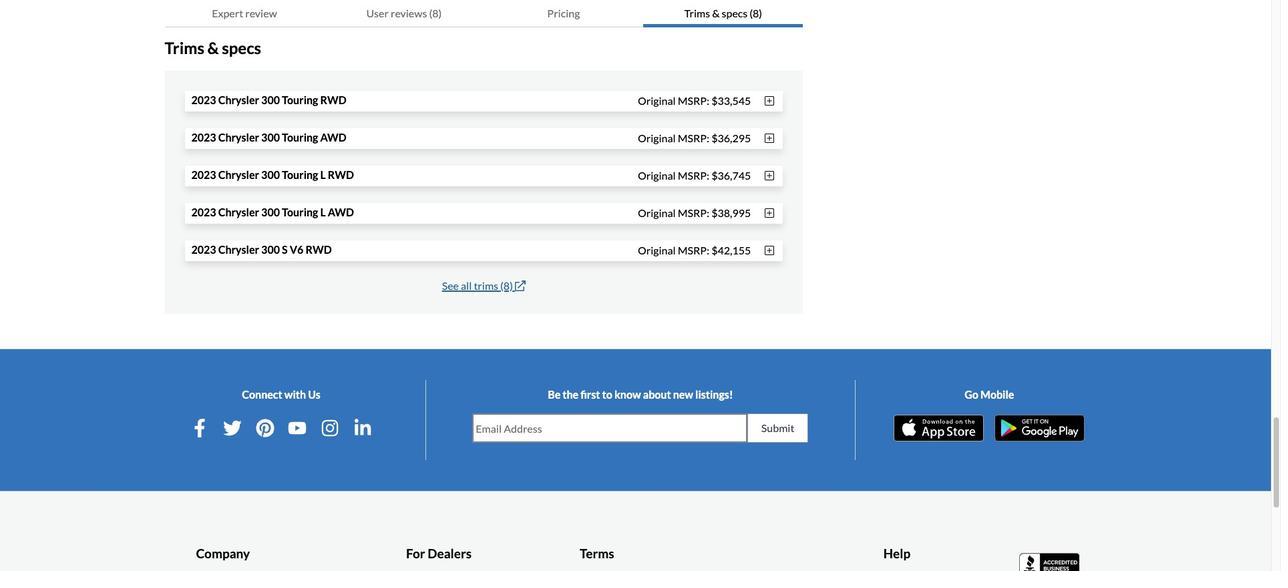 Task type: describe. For each thing, give the bounding box(es) containing it.
tab list containing expert review
[[165, 0, 803, 27]]

touring for 2023 chrysler 300 touring l awd
[[282, 206, 318, 218]]

touring for 2023 chrysler 300 touring l rwd
[[282, 168, 318, 181]]

original msrp: $36,745
[[638, 169, 751, 181]]

chrysler for 2023 chrysler 300 touring rwd
[[218, 94, 259, 106]]

& for trims & specs
[[207, 38, 219, 57]]

trims & specs
[[165, 38, 261, 57]]

v6
[[290, 243, 304, 256]]

about
[[643, 388, 671, 401]]

company
[[196, 546, 250, 561]]

for
[[406, 546, 425, 561]]

original msrp: $38,995
[[638, 206, 751, 219]]

user reviews (8) tab
[[324, 0, 484, 27]]

get it on google play image
[[995, 415, 1085, 442]]

300 for 2023 chrysler 300 touring awd
[[261, 131, 280, 144]]

help
[[884, 546, 911, 561]]

mobile
[[981, 388, 1014, 401]]

user
[[366, 7, 389, 19]]

trims
[[474, 279, 498, 292]]

original for original msrp: $36,295
[[638, 131, 676, 144]]

Email Address email field
[[473, 414, 747, 442]]

see all trims (8)
[[442, 279, 513, 292]]

(8) for see all trims (8)
[[500, 279, 513, 292]]

trims for trims & specs
[[165, 38, 204, 57]]

twitter image
[[223, 419, 242, 438]]

2023 chrysler 300 touring l rwd
[[191, 168, 354, 181]]

expert
[[212, 7, 243, 19]]

dealers
[[428, 546, 472, 561]]

$36,745
[[712, 169, 751, 181]]

original msrp: $42,155
[[638, 244, 751, 256]]

all
[[461, 279, 472, 292]]

$36,295
[[712, 131, 751, 144]]

pinterest image
[[256, 419, 274, 438]]

300 for 2023 chrysler 300 touring l rwd
[[261, 168, 280, 181]]

instagram image
[[321, 419, 340, 438]]

terms
[[580, 546, 614, 561]]

linkedin image
[[353, 419, 372, 438]]

2023 for 2023 chrysler 300 touring rwd
[[191, 94, 216, 106]]

2023 for 2023 chrysler 300 s v6 rwd
[[191, 243, 216, 256]]

(8) for trims & specs (8)
[[750, 7, 762, 19]]

submit
[[762, 422, 795, 434]]

chrysler for 2023 chrysler 300 touring l rwd
[[218, 168, 259, 181]]

original msrp: $36,295
[[638, 131, 751, 144]]

chrysler for 2023 chrysler 300 touring awd
[[218, 131, 259, 144]]

connect
[[242, 388, 282, 401]]

2023 for 2023 chrysler 300 touring awd
[[191, 131, 216, 144]]

l for rwd
[[320, 168, 326, 181]]

click for the bbb business review of this auto listing service in cambridge ma image
[[1019, 552, 1083, 571]]

pricing tab
[[484, 0, 644, 27]]

2023 chrysler 300 touring l awd
[[191, 206, 354, 218]]

external link image
[[515, 281, 526, 291]]



Task type: vqa. For each thing, say whether or not it's contained in the screenshot.


Task type: locate. For each thing, give the bounding box(es) containing it.
4 original from the top
[[638, 206, 676, 219]]

touring up 2023 chrysler 300 touring l rwd
[[282, 131, 318, 144]]

4 plus square image from the top
[[763, 245, 776, 256]]

chrysler for 2023 chrysler 300 touring l awd
[[218, 206, 259, 218]]

1 horizontal spatial &
[[712, 7, 720, 19]]

msrp: for $33,545
[[678, 94, 710, 107]]

listings!
[[696, 388, 733, 401]]

go
[[965, 388, 979, 401]]

2023 for 2023 chrysler 300 touring l awd
[[191, 206, 216, 218]]

plus square image
[[763, 208, 776, 218]]

2 msrp: from the top
[[678, 131, 710, 144]]

review
[[245, 7, 277, 19]]

1 chrysler from the top
[[218, 94, 259, 106]]

first
[[581, 388, 600, 401]]

us
[[308, 388, 321, 401]]

download on the app store image
[[894, 415, 984, 442]]

$38,995
[[712, 206, 751, 219]]

chrysler
[[218, 94, 259, 106], [218, 131, 259, 144], [218, 168, 259, 181], [218, 206, 259, 218], [218, 243, 259, 256]]

$33,545
[[712, 94, 751, 107]]

0 horizontal spatial (8)
[[429, 7, 442, 19]]

0 vertical spatial l
[[320, 168, 326, 181]]

300
[[261, 94, 280, 106], [261, 131, 280, 144], [261, 168, 280, 181], [261, 206, 280, 218], [261, 243, 280, 256]]

rwd
[[320, 94, 347, 106], [328, 168, 354, 181], [306, 243, 332, 256]]

4 touring from the top
[[282, 206, 318, 218]]

connect with us
[[242, 388, 321, 401]]

&
[[712, 7, 720, 19], [207, 38, 219, 57]]

trims & specs (8)
[[684, 7, 762, 19]]

be the first to know about new listings!
[[548, 388, 733, 401]]

rwd for 2023 chrysler 300 s v6 rwd
[[306, 243, 332, 256]]

submit button
[[748, 414, 809, 443]]

5 chrysler from the top
[[218, 243, 259, 256]]

(8)
[[429, 7, 442, 19], [750, 7, 762, 19], [500, 279, 513, 292]]

5 original from the top
[[638, 244, 676, 256]]

tab list
[[165, 0, 803, 27]]

specs
[[722, 7, 748, 19], [222, 38, 261, 57]]

for dealers
[[406, 546, 472, 561]]

to
[[602, 388, 613, 401]]

chrysler up 2023 chrysler 300 s v6 rwd at the top of page
[[218, 206, 259, 218]]

$42,155
[[712, 244, 751, 256]]

5 2023 from the top
[[191, 243, 216, 256]]

plus square image right $36,295
[[763, 133, 776, 144]]

300 down 2023 chrysler 300 touring rwd
[[261, 131, 280, 144]]

original for original msrp: $38,995
[[638, 206, 676, 219]]

3 original from the top
[[638, 169, 676, 181]]

user reviews (8)
[[366, 7, 442, 19]]

trims & specs (8) tab
[[644, 0, 803, 27]]

2023 chrysler 300 s v6 rwd
[[191, 243, 332, 256]]

pricing
[[547, 7, 580, 19]]

trims
[[684, 7, 710, 19], [165, 38, 204, 57]]

chrysler for 2023 chrysler 300 s v6 rwd
[[218, 243, 259, 256]]

original up the original msrp: $42,155
[[638, 206, 676, 219]]

know
[[615, 388, 641, 401]]

reviews
[[391, 7, 427, 19]]

1 msrp: from the top
[[678, 94, 710, 107]]

external link image
[[539, 0, 550, 9]]

rwd for 2023 chrysler 300 touring l rwd
[[328, 168, 354, 181]]

be
[[548, 388, 561, 401]]

& inside trims & specs (8) tab
[[712, 7, 720, 19]]

msrp: for $36,295
[[678, 131, 710, 144]]

original for original msrp: $33,545
[[638, 94, 676, 107]]

2023 for 2023 chrysler 300 touring l rwd
[[191, 168, 216, 181]]

specs for trims & specs (8)
[[722, 7, 748, 19]]

2 touring from the top
[[282, 131, 318, 144]]

0 horizontal spatial trims
[[165, 38, 204, 57]]

plus square image for $36,745
[[763, 170, 776, 181]]

l up the 2023 chrysler 300 touring l awd
[[320, 168, 326, 181]]

4 msrp: from the top
[[678, 206, 710, 219]]

300 down 2023 chrysler 300 touring awd
[[261, 168, 280, 181]]

plus square image up plus square icon in the right top of the page
[[763, 170, 776, 181]]

original for original msrp: $36,745
[[638, 169, 676, 181]]

0 vertical spatial rwd
[[320, 94, 347, 106]]

3 plus square image from the top
[[763, 170, 776, 181]]

300 down 2023 chrysler 300 touring l rwd
[[261, 206, 280, 218]]

1 vertical spatial specs
[[222, 38, 261, 57]]

5 msrp: from the top
[[678, 244, 710, 256]]

plus square image for $42,155
[[763, 245, 776, 256]]

2 vertical spatial rwd
[[306, 243, 332, 256]]

s
[[282, 243, 288, 256]]

touring for 2023 chrysler 300 touring rwd
[[282, 94, 318, 106]]

300 left s
[[261, 243, 280, 256]]

touring
[[282, 94, 318, 106], [282, 131, 318, 144], [282, 168, 318, 181], [282, 206, 318, 218]]

3 300 from the top
[[261, 168, 280, 181]]

1 horizontal spatial trims
[[684, 7, 710, 19]]

l
[[320, 168, 326, 181], [320, 206, 326, 218]]

msrp: for $42,155
[[678, 244, 710, 256]]

msrp: up original msrp: $36,745
[[678, 131, 710, 144]]

msrp:
[[678, 94, 710, 107], [678, 131, 710, 144], [678, 169, 710, 181], [678, 206, 710, 219], [678, 244, 710, 256]]

1 horizontal spatial specs
[[722, 7, 748, 19]]

0 horizontal spatial specs
[[222, 38, 261, 57]]

msrp: for $36,745
[[678, 169, 710, 181]]

plus square image right $33,545
[[763, 96, 776, 106]]

1 vertical spatial l
[[320, 206, 326, 218]]

facebook image
[[190, 419, 209, 438]]

3 chrysler from the top
[[218, 168, 259, 181]]

3 msrp: from the top
[[678, 169, 710, 181]]

4 chrysler from the top
[[218, 206, 259, 218]]

2023 chrysler 300 touring rwd
[[191, 94, 347, 106]]

chrysler left s
[[218, 243, 259, 256]]

1 original from the top
[[638, 94, 676, 107]]

2 300 from the top
[[261, 131, 280, 144]]

awd
[[320, 131, 347, 144], [328, 206, 354, 218]]

trims for trims & specs (8)
[[684, 7, 710, 19]]

the
[[563, 388, 579, 401]]

youtube image
[[288, 419, 307, 438]]

300 for 2023 chrysler 300 touring l awd
[[261, 206, 280, 218]]

msrp: up the original msrp: $42,155
[[678, 206, 710, 219]]

chrysler up 2023 chrysler 300 touring awd
[[218, 94, 259, 106]]

0 vertical spatial specs
[[722, 7, 748, 19]]

plus square image
[[763, 96, 776, 106], [763, 133, 776, 144], [763, 170, 776, 181], [763, 245, 776, 256]]

with
[[284, 388, 306, 401]]

0 vertical spatial trims
[[684, 7, 710, 19]]

original up original msrp: $36,295
[[638, 94, 676, 107]]

2 original from the top
[[638, 131, 676, 144]]

touring up the 2023 chrysler 300 touring l awd
[[282, 168, 318, 181]]

touring up 2023 chrysler 300 touring awd
[[282, 94, 318, 106]]

chrysler down 2023 chrysler 300 touring rwd
[[218, 131, 259, 144]]

touring up v6
[[282, 206, 318, 218]]

msrp: up original msrp: $38,995
[[678, 169, 710, 181]]

touring for 2023 chrysler 300 touring awd
[[282, 131, 318, 144]]

(8) inside "tab"
[[429, 7, 442, 19]]

specs for trims & specs
[[222, 38, 261, 57]]

plus square image down plus square icon in the right top of the page
[[763, 245, 776, 256]]

chrysler down 2023 chrysler 300 touring awd
[[218, 168, 259, 181]]

1 vertical spatial awd
[[328, 206, 354, 218]]

2 2023 from the top
[[191, 131, 216, 144]]

2 plus square image from the top
[[763, 133, 776, 144]]

go mobile
[[965, 388, 1014, 401]]

(8) inside tab
[[750, 7, 762, 19]]

2 chrysler from the top
[[218, 131, 259, 144]]

3 touring from the top
[[282, 168, 318, 181]]

1 l from the top
[[320, 168, 326, 181]]

1 horizontal spatial (8)
[[500, 279, 513, 292]]

new
[[673, 388, 694, 401]]

3 2023 from the top
[[191, 168, 216, 181]]

original up original msrp: $36,745
[[638, 131, 676, 144]]

300 for 2023 chrysler 300 s v6 rwd
[[261, 243, 280, 256]]

see all trims (8) link
[[442, 279, 526, 292]]

l for awd
[[320, 206, 326, 218]]

plus square image for $33,545
[[763, 96, 776, 106]]

300 for 2023 chrysler 300 touring rwd
[[261, 94, 280, 106]]

2023 chrysler 300 touring awd
[[191, 131, 347, 144]]

1 vertical spatial trims
[[165, 38, 204, 57]]

0 vertical spatial &
[[712, 7, 720, 19]]

original msrp: $33,545
[[638, 94, 751, 107]]

1 plus square image from the top
[[763, 96, 776, 106]]

1 vertical spatial &
[[207, 38, 219, 57]]

specs inside tab
[[722, 7, 748, 19]]

4 2023 from the top
[[191, 206, 216, 218]]

original
[[638, 94, 676, 107], [638, 131, 676, 144], [638, 169, 676, 181], [638, 206, 676, 219], [638, 244, 676, 256]]

see
[[442, 279, 459, 292]]

2 l from the top
[[320, 206, 326, 218]]

msrp: up original msrp: $36,295
[[678, 94, 710, 107]]

0 horizontal spatial &
[[207, 38, 219, 57]]

1 vertical spatial rwd
[[328, 168, 354, 181]]

2 horizontal spatial (8)
[[750, 7, 762, 19]]

original down original msrp: $38,995
[[638, 244, 676, 256]]

original down original msrp: $36,295
[[638, 169, 676, 181]]

1 touring from the top
[[282, 94, 318, 106]]

expert review tab
[[165, 0, 324, 27]]

& for trims & specs (8)
[[712, 7, 720, 19]]

msrp: down original msrp: $38,995
[[678, 244, 710, 256]]

300 up 2023 chrysler 300 touring awd
[[261, 94, 280, 106]]

plus square image for $36,295
[[763, 133, 776, 144]]

trims inside tab
[[684, 7, 710, 19]]

original for original msrp: $42,155
[[638, 244, 676, 256]]

1 300 from the top
[[261, 94, 280, 106]]

5 300 from the top
[[261, 243, 280, 256]]

4 300 from the top
[[261, 206, 280, 218]]

2023
[[191, 94, 216, 106], [191, 131, 216, 144], [191, 168, 216, 181], [191, 206, 216, 218], [191, 243, 216, 256]]

0 vertical spatial awd
[[320, 131, 347, 144]]

expert review
[[212, 7, 277, 19]]

l down 2023 chrysler 300 touring l rwd
[[320, 206, 326, 218]]

msrp: for $38,995
[[678, 206, 710, 219]]

1 2023 from the top
[[191, 94, 216, 106]]



